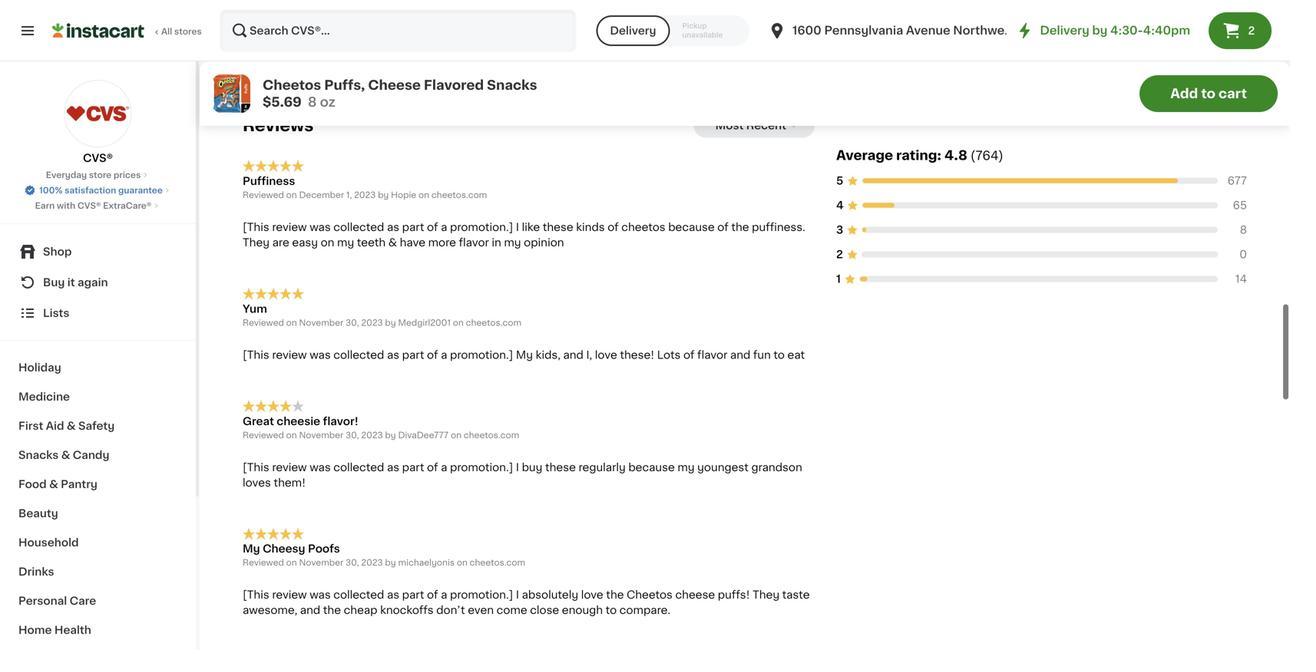Task type: vqa. For each thing, say whether or not it's contained in the screenshot.
Snacks inside Cheetos Puffs, Cheese Flavored Snacks $5.69 8 oz
yes



Task type: locate. For each thing, give the bounding box(es) containing it.
0 horizontal spatial and
[[300, 606, 321, 616]]

2023
[[354, 191, 376, 199], [361, 319, 383, 327], [361, 431, 383, 440], [361, 559, 383, 568]]

1 30, from the top
[[346, 319, 359, 327]]

1 was from the top
[[310, 222, 331, 233]]

1 vertical spatial they
[[753, 590, 780, 601]]

general
[[1106, 47, 1138, 56]]

regularly
[[579, 462, 626, 473]]

1 review from the top
[[272, 222, 307, 233]]

love up the enough
[[581, 590, 604, 601]]

these inside [this review was collected as part of a promotion.] i buy these regularly because my youngest grandson loves them!
[[545, 462, 576, 473]]

0 vertical spatial november
[[299, 319, 344, 327]]

november inside my cheesy poofs reviewed on november 30, 2023 by michaelyonis on cheetos.com
[[299, 559, 344, 568]]

1,
[[346, 191, 352, 199]]

collected for great cheesie flavor!
[[334, 462, 384, 473]]

4.8
[[945, 149, 968, 162]]

these
[[543, 222, 574, 233], [545, 462, 576, 473]]

4 collected from the top
[[334, 590, 384, 601]]

3 november from the top
[[299, 559, 344, 568]]

i for like
[[516, 222, 519, 233]]

cart
[[1219, 87, 1248, 100]]

0 horizontal spatial 8
[[308, 96, 317, 109]]

because right cheetos
[[669, 222, 715, 233]]

1 november from the top
[[299, 319, 344, 327]]

0 horizontal spatial flavor
[[459, 237, 489, 248]]

reviewed down great at bottom
[[243, 431, 284, 440]]

as for great cheesie flavor!
[[387, 462, 400, 473]]

0 horizontal spatial they
[[243, 237, 270, 248]]

easy
[[292, 237, 318, 248]]

cheap
[[344, 606, 378, 616]]

medicine link
[[9, 383, 187, 412]]

of up the don't
[[427, 590, 438, 601]]

30, for poofs
[[346, 559, 359, 568]]

was inside [this review was collected as part of a promotion.] i like these kinds of cheetos because of the puffiness. they are easy on my teeth & have more flavor in my opinion
[[310, 222, 331, 233]]

0 vertical spatial the
[[732, 222, 750, 233]]

3 as from the top
[[387, 462, 400, 473]]

snacks
[[487, 79, 537, 92], [18, 450, 59, 461]]

cheesie
[[277, 416, 320, 427]]

have
[[400, 237, 426, 248]]

as down hopie
[[387, 222, 400, 233]]

part inside [this review was collected as part of a promotion.] i absolutely love the cheetos cheese puffs! they taste awesome, and the cheap knockoffs don't even come close enough to compare.
[[402, 590, 424, 601]]

was up "easy"
[[310, 222, 331, 233]]

30, left medgirl2001 at the left
[[346, 319, 359, 327]]

[this for [this review was collected as part of a promotion.] i buy these regularly because my youngest grandson loves them!
[[243, 462, 269, 473]]

all
[[161, 27, 172, 36]]

promotion.] inside [this review was collected as part of a promotion.] i absolutely love the cheetos cheese puffs! they taste awesome, and the cheap knockoffs don't even come close enough to compare.
[[450, 590, 513, 601]]

1 vertical spatial november
[[299, 431, 344, 440]]

november for flavor!
[[299, 431, 344, 440]]

snacks inside cheetos puffs, cheese flavored snacks $5.69 8 oz
[[487, 79, 537, 92]]

0 vertical spatial 2
[[1249, 25, 1256, 36]]

[this for [this review was collected as part of a promotion.] my kids, and i, love these! lots of flavor and fun to eat
[[243, 350, 269, 361]]

4 was from the top
[[310, 590, 331, 601]]

i for absolutely
[[516, 590, 519, 601]]

health
[[54, 625, 91, 636]]

collected for puffiness
[[334, 222, 384, 233]]

1 vertical spatial cheetos
[[627, 590, 673, 601]]

[this review was collected as part of a promotion.] i absolutely love the cheetos cheese puffs! they taste awesome, and the cheap knockoffs don't even come close enough to compare.
[[243, 590, 810, 616]]

1 horizontal spatial reviews
[[925, 111, 996, 128]]

8 up 0 at the right of page
[[1240, 225, 1248, 236]]

november for poofs
[[299, 559, 344, 568]]

1 vertical spatial because
[[629, 462, 675, 473]]

delivery for delivery by 4:30-4:40pm
[[1040, 25, 1090, 36]]

1 horizontal spatial 2
[[1249, 25, 1256, 36]]

2023 right 1,
[[354, 191, 376, 199]]

1 horizontal spatial 8
[[1240, 225, 1248, 236]]

3 was from the top
[[310, 462, 331, 473]]

my left youngest
[[678, 462, 695, 473]]

5
[[837, 176, 844, 186]]

aid
[[46, 421, 64, 432]]

average
[[837, 149, 894, 162]]

contributes
[[1065, 37, 1115, 46]]

collected up cheap
[[334, 590, 384, 601]]

my left teeth
[[337, 237, 354, 248]]

by inside great cheesie flavor! reviewed on november 30, 2023 by divadee777 on cheetos.com
[[385, 431, 396, 440]]

i inside [this review was collected as part of a promotion.] i buy these regularly because my youngest grandson loves them!
[[516, 462, 519, 473]]

to inside [this review was collected as part of a promotion.] i absolutely love the cheetos cheese puffs! they taste awesome, and the cheap knockoffs don't even come close enough to compare.
[[606, 606, 617, 616]]

[this down yum
[[243, 350, 269, 361]]

2 was from the top
[[310, 350, 331, 361]]

buy
[[43, 277, 65, 288]]

[this inside [this review was collected as part of a promotion.] i buy these regularly because my youngest grandson loves them!
[[243, 462, 269, 473]]

of down divadee777
[[427, 462, 438, 473]]

0 horizontal spatial in
[[492, 237, 502, 248]]

serving
[[998, 37, 1030, 46]]

my left the 'kids,'
[[516, 350, 533, 361]]

1 horizontal spatial in
[[1226, 27, 1233, 36]]

promotion.] inside [this review was collected as part of a promotion.] i buy these regularly because my youngest grandson loves them!
[[450, 462, 513, 473]]

as for puffiness
[[387, 222, 400, 233]]

promotion.] for like
[[450, 222, 513, 233]]

4 reviewed from the top
[[243, 559, 284, 568]]

pennsylvania
[[825, 25, 904, 36]]

to right add
[[1202, 87, 1216, 100]]

buy
[[522, 462, 543, 473]]

cheetos.com up [this review was collected as part of a promotion.] my kids, and i, love these! lots of flavor and fun to eat
[[466, 319, 522, 327]]

0 vertical spatial snacks
[[487, 79, 537, 92]]

divadee777
[[398, 431, 449, 440]]

i left 'buy'
[[516, 462, 519, 473]]

cvs®
[[83, 153, 113, 164], [77, 202, 101, 210]]

they inside [this review was collected as part of a promotion.] i absolutely love the cheetos cheese puffs! they taste awesome, and the cheap knockoffs don't even come close enough to compare.
[[753, 590, 780, 601]]

2 vertical spatial the
[[323, 606, 341, 616]]

3
[[837, 225, 844, 236]]

8 left oz
[[308, 96, 317, 109]]

1 vertical spatial 30,
[[346, 431, 359, 440]]

cheetos.com up [this review was collected as part of a promotion.] i absolutely love the cheetos cheese puffs! they taste awesome, and the cheap knockoffs don't even come close enough to compare.
[[470, 559, 526, 568]]

everyday
[[46, 171, 87, 179]]

2 horizontal spatial my
[[678, 462, 695, 473]]

a right the nutrient
[[1235, 27, 1241, 36]]

of inside * the % daily value (dv) tells you how much a nutrient in a serving of food contributes to a daily diet. 2,000 calories a day is used for general nutrition advice.
[[1032, 37, 1041, 46]]

1 vertical spatial these
[[545, 462, 576, 473]]

my left cheesy
[[243, 544, 260, 555]]

in inside [this review was collected as part of a promotion.] i like these kinds of cheetos because of the puffiness. they are easy on my teeth & have more flavor in my opinion
[[492, 237, 502, 248]]

november inside great cheesie flavor! reviewed on november 30, 2023 by divadee777 on cheetos.com
[[299, 431, 344, 440]]

reviewed down cheesy
[[243, 559, 284, 568]]

30, down flavor!
[[346, 431, 359, 440]]

personal
[[18, 596, 67, 607]]

0 horizontal spatial delivery
[[610, 25, 656, 36]]

[this
[[243, 222, 269, 233], [243, 350, 269, 361], [243, 462, 269, 473], [243, 590, 269, 601]]

promotion.] for buy
[[450, 462, 513, 473]]

0 vertical spatial cheetos
[[263, 79, 321, 92]]

promotion.] for kids,
[[450, 350, 513, 361]]

1 vertical spatial flavor
[[698, 350, 728, 361]]

as inside [this review was collected as part of a promotion.] i buy these regularly because my youngest grandson loves them!
[[387, 462, 400, 473]]

part for my cheesy poofs
[[402, 590, 424, 601]]

november inside yum reviewed on november 30, 2023 by medgirl2001 on cheetos.com
[[299, 319, 344, 327]]

[this up 'loves'
[[243, 462, 269, 473]]

0 vertical spatial flavor
[[459, 237, 489, 248]]

promotion.] down medgirl2001 at the left
[[450, 350, 513, 361]]

flavored
[[424, 79, 484, 92]]

1 horizontal spatial snacks
[[487, 79, 537, 92]]

i up 'come'
[[516, 590, 519, 601]]

collected inside [this review was collected as part of a promotion.] i buy these regularly because my youngest grandson loves them!
[[334, 462, 384, 473]]

1 horizontal spatial and
[[563, 350, 584, 361]]

part for great cheesie flavor!
[[402, 462, 424, 473]]

i inside [this review was collected as part of a promotion.] i absolutely love the cheetos cheese puffs! they taste awesome, and the cheap knockoffs don't even come close enough to compare.
[[516, 590, 519, 601]]

a inside [this review was collected as part of a promotion.] i buy these regularly because my youngest grandson loves them!
[[441, 462, 447, 473]]

2 horizontal spatial the
[[732, 222, 750, 233]]

[this for [this review was collected as part of a promotion.] i absolutely love the cheetos cheese puffs! they taste awesome, and the cheap knockoffs don't even come close enough to compare.
[[243, 590, 269, 601]]

30,
[[346, 319, 359, 327], [346, 431, 359, 440], [346, 559, 359, 568]]

30, for flavor!
[[346, 431, 359, 440]]

2 i from the top
[[516, 462, 519, 473]]

promotion.] for absolutely
[[450, 590, 513, 601]]

my left the opinion
[[504, 237, 521, 248]]

part up knockoffs
[[402, 590, 424, 601]]

advice.
[[1179, 47, 1210, 56]]

customer reviews
[[837, 111, 996, 128]]

by left hopie
[[378, 191, 389, 199]]

these for like
[[543, 222, 574, 233]]

a
[[1182, 27, 1187, 36], [1235, 27, 1241, 36], [1128, 37, 1133, 46], [1034, 47, 1039, 56], [441, 222, 447, 233], [441, 350, 447, 361], [441, 462, 447, 473], [441, 590, 447, 601]]

part down divadee777
[[402, 462, 424, 473]]

flavor right lots
[[698, 350, 728, 361]]

taste
[[783, 590, 810, 601]]

collected for my cheesy poofs
[[334, 590, 384, 601]]

1 vertical spatial cvs®
[[77, 202, 101, 210]]

[this inside [this review was collected as part of a promotion.] i absolutely love the cheetos cheese puffs! they taste awesome, and the cheap knockoffs don't even come close enough to compare.
[[243, 590, 269, 601]]

and right awesome,
[[300, 606, 321, 616]]

3 [this from the top
[[243, 462, 269, 473]]

cheetos inside [this review was collected as part of a promotion.] i absolutely love the cheetos cheese puffs! they taste awesome, and the cheap knockoffs don't even come close enough to compare.
[[627, 590, 673, 601]]

love right the "i,"
[[595, 350, 618, 361]]

1 vertical spatial the
[[606, 590, 624, 601]]

loves
[[243, 478, 271, 488]]

3 reviewed from the top
[[243, 431, 284, 440]]

4 promotion.] from the top
[[450, 590, 513, 601]]

by up contributes
[[1093, 25, 1108, 36]]

2 30, from the top
[[346, 431, 359, 440]]

0
[[1240, 249, 1248, 260]]

[this up awesome,
[[243, 590, 269, 601]]

1 [this from the top
[[243, 222, 269, 233]]

0 horizontal spatial 2
[[837, 249, 843, 260]]

grandson
[[752, 462, 803, 473]]

reviewed down puffiness
[[243, 191, 284, 199]]

by left medgirl2001 at the left
[[385, 319, 396, 327]]

earn with cvs® extracare® link
[[35, 200, 161, 212]]

first aid & safety
[[18, 421, 115, 432]]

flavor inside [this review was collected as part of a promotion.] i like these kinds of cheetos because of the puffiness. they are easy on my teeth & have more flavor in my opinion
[[459, 237, 489, 248]]

reviews up the 4.8
[[925, 111, 996, 128]]

1 horizontal spatial cheetos
[[627, 590, 673, 601]]

cheetos.com inside puffiness reviewed on december 1, 2023 by hopie on cheetos.com
[[432, 191, 487, 199]]

cheetos.com inside yum reviewed on november 30, 2023 by medgirl2001 on cheetos.com
[[466, 319, 522, 327]]

2023 inside my cheesy poofs reviewed on november 30, 2023 by michaelyonis on cheetos.com
[[361, 559, 383, 568]]

reviewed inside great cheesie flavor! reviewed on november 30, 2023 by divadee777 on cheetos.com
[[243, 431, 284, 440]]

3 collected from the top
[[334, 462, 384, 473]]

home health
[[18, 625, 91, 636]]

2 part from the top
[[402, 350, 424, 361]]

8
[[308, 96, 317, 109], [1240, 225, 1248, 236]]

0 vertical spatial these
[[543, 222, 574, 233]]

most recent button
[[694, 113, 815, 138]]

4 [this from the top
[[243, 590, 269, 601]]

of down daily
[[1032, 37, 1041, 46]]

2 right the nutrient
[[1249, 25, 1256, 36]]

how
[[1136, 27, 1154, 36]]

677
[[1228, 176, 1248, 186]]

puffs,
[[324, 79, 365, 92]]

2 vertical spatial november
[[299, 559, 344, 568]]

1 promotion.] from the top
[[450, 222, 513, 233]]

2023 inside yum reviewed on november 30, 2023 by medgirl2001 on cheetos.com
[[361, 319, 383, 327]]

collected inside [this review was collected as part of a promotion.] i absolutely love the cheetos cheese puffs! they taste awesome, and the cheap knockoffs don't even come close enough to compare.
[[334, 590, 384, 601]]

add to cart button
[[1140, 75, 1278, 112]]

part up have
[[402, 222, 424, 233]]

fun
[[754, 350, 771, 361]]

65
[[1233, 200, 1248, 211]]

4:40pm
[[1144, 25, 1191, 36]]

a up more
[[441, 222, 447, 233]]

3 review from the top
[[272, 462, 307, 473]]

by left michaelyonis
[[385, 559, 396, 568]]

30, up cheap
[[346, 559, 359, 568]]

in right the nutrient
[[1226, 27, 1233, 36]]

reviewed down yum
[[243, 319, 284, 327]]

1 reviewed from the top
[[243, 191, 284, 199]]

review inside [this review was collected as part of a promotion.] i absolutely love the cheetos cheese puffs! they taste awesome, and the cheap knockoffs don't even come close enough to compare.
[[272, 590, 307, 601]]

review inside [this review was collected as part of a promotion.] i like these kinds of cheetos because of the puffiness. they are easy on my teeth & have more flavor in my opinion
[[272, 222, 307, 233]]

0 horizontal spatial cheetos
[[263, 79, 321, 92]]

1 vertical spatial i
[[516, 462, 519, 473]]

3 part from the top
[[402, 462, 424, 473]]

puffiness reviewed on december 1, 2023 by hopie on cheetos.com
[[243, 176, 487, 199]]

2 promotion.] from the top
[[450, 350, 513, 361]]

None search field
[[220, 9, 576, 52]]

& left have
[[389, 237, 397, 248]]

30, inside yum reviewed on november 30, 2023 by medgirl2001 on cheetos.com
[[346, 319, 359, 327]]

you
[[1118, 27, 1134, 36]]

part for yum
[[402, 350, 424, 361]]

snacks right flavored on the top left of the page
[[487, 79, 537, 92]]

1 horizontal spatial delivery
[[1040, 25, 1090, 36]]

most
[[716, 120, 744, 131]]

reviews down $5.69
[[243, 118, 314, 134]]

cheetos up compare.
[[627, 590, 673, 601]]

because right regularly
[[629, 462, 675, 473]]

a down divadee777
[[441, 462, 447, 473]]

2 november from the top
[[299, 431, 344, 440]]

1 vertical spatial love
[[581, 590, 604, 601]]

1 horizontal spatial they
[[753, 590, 780, 601]]

4 part from the top
[[402, 590, 424, 601]]

in left the opinion
[[492, 237, 502, 248]]

1 as from the top
[[387, 222, 400, 233]]

snacks up food
[[18, 450, 59, 461]]

instacart logo image
[[52, 22, 144, 40]]

these inside [this review was collected as part of a promotion.] i like these kinds of cheetos because of the puffiness. they are easy on my teeth & have more flavor in my opinion
[[543, 222, 574, 233]]

delivery inside button
[[610, 25, 656, 36]]

by left divadee777
[[385, 431, 396, 440]]

2 [this from the top
[[243, 350, 269, 361]]

part inside [this review was collected as part of a promotion.] i like these kinds of cheetos because of the puffiness. they are easy on my teeth & have more flavor in my opinion
[[402, 222, 424, 233]]

us.
[[524, 9, 539, 20]]

cvs® down satisfaction
[[77, 202, 101, 210]]

cvs® logo image
[[64, 80, 132, 148]]

to up general at the right top of the page
[[1117, 37, 1126, 46]]

to left eat
[[774, 350, 785, 361]]

add
[[1171, 87, 1199, 100]]

flavor
[[459, 237, 489, 248], [698, 350, 728, 361]]

1 horizontal spatial my
[[516, 350, 533, 361]]

delivery inside 'link'
[[1040, 25, 1090, 36]]

0 vertical spatial 30,
[[346, 319, 359, 327]]

as down yum reviewed on november 30, 2023 by medgirl2001 on cheetos.com
[[387, 350, 400, 361]]

hopie
[[391, 191, 417, 199]]

review up them!
[[272, 462, 307, 473]]

promotion.] up more
[[450, 222, 513, 233]]

was down poofs
[[310, 590, 331, 601]]

30, inside my cheesy poofs reviewed on november 30, 2023 by michaelyonis on cheetos.com
[[346, 559, 359, 568]]

nutrition
[[1141, 47, 1177, 56]]

review up are
[[272, 222, 307, 233]]

1 collected from the top
[[334, 222, 384, 233]]

30, inside great cheesie flavor! reviewed on november 30, 2023 by divadee777 on cheetos.com
[[346, 431, 359, 440]]

the up compare.
[[606, 590, 624, 601]]

promotion.] left 'buy'
[[450, 462, 513, 473]]

the inside [this review was collected as part of a promotion.] i like these kinds of cheetos because of the puffiness. they are easy on my teeth & have more flavor in my opinion
[[732, 222, 750, 233]]

of left the puffiness. on the top right
[[718, 222, 729, 233]]

buy it again link
[[9, 267, 187, 298]]

review up awesome,
[[272, 590, 307, 601]]

collected down great cheesie flavor! reviewed on november 30, 2023 by divadee777 on cheetos.com
[[334, 462, 384, 473]]

0 vertical spatial because
[[669, 222, 715, 233]]

like
[[522, 222, 540, 233]]

was for my cheesy poofs
[[310, 590, 331, 601]]

1 vertical spatial snacks
[[18, 450, 59, 461]]

0 vertical spatial i
[[516, 222, 519, 233]]

was down flavor!
[[310, 462, 331, 473]]

review up cheesie
[[272, 350, 307, 361]]

they left "taste"
[[753, 590, 780, 601]]

by
[[1093, 25, 1108, 36], [378, 191, 389, 199], [385, 319, 396, 327], [385, 431, 396, 440], [385, 559, 396, 568]]

2023 left medgirl2001 at the left
[[361, 319, 383, 327]]

beauty link
[[9, 499, 187, 529]]

part inside [this review was collected as part of a promotion.] i buy these regularly because my youngest grandson loves them!
[[402, 462, 424, 473]]

& right food
[[49, 479, 58, 490]]

come
[[497, 606, 528, 616]]

these!
[[620, 350, 655, 361]]

delivery by 4:30-4:40pm link
[[1016, 22, 1191, 40]]

1 vertical spatial in
[[492, 237, 502, 248]]

i
[[516, 222, 519, 233], [516, 462, 519, 473], [516, 590, 519, 601]]

as up knockoffs
[[387, 590, 400, 601]]

don't
[[437, 606, 465, 616]]

average rating: 4.8 (764)
[[837, 149, 1004, 162]]

collected down yum reviewed on november 30, 2023 by medgirl2001 on cheetos.com
[[334, 350, 384, 361]]

i inside [this review was collected as part of a promotion.] i like these kinds of cheetos because of the puffiness. they are easy on my teeth & have more flavor in my opinion
[[516, 222, 519, 233]]

i left like
[[516, 222, 519, 233]]

2023 inside puffiness reviewed on december 1, 2023 by hopie on cheetos.com
[[354, 191, 376, 199]]

collected inside [this review was collected as part of a promotion.] i like these kinds of cheetos because of the puffiness. they are easy on my teeth & have more flavor in my opinion
[[334, 222, 384, 233]]

2023 left divadee777
[[361, 431, 383, 440]]

0 vertical spatial they
[[243, 237, 270, 248]]

1 i from the top
[[516, 222, 519, 233]]

flavor!
[[323, 416, 359, 427]]

2 vertical spatial 30,
[[346, 559, 359, 568]]

★★★★★
[[243, 160, 304, 173], [243, 160, 304, 173], [243, 288, 304, 300], [243, 288, 304, 300], [243, 401, 304, 413], [243, 401, 304, 413], [243, 528, 304, 541], [243, 528, 304, 541]]

and left the "i,"
[[563, 350, 584, 361]]

pantry
[[61, 479, 97, 490]]

and inside [this review was collected as part of a promotion.] i absolutely love the cheetos cheese puffs! they taste awesome, and the cheap knockoffs don't even come close enough to compare.
[[300, 606, 321, 616]]

1 vertical spatial my
[[243, 544, 260, 555]]

these for buy
[[545, 462, 576, 473]]

[this down puffiness
[[243, 222, 269, 233]]

2 down '3' at the right top of page
[[837, 249, 843, 260]]

[this inside [this review was collected as part of a promotion.] i like these kinds of cheetos because of the puffiness. they are easy on my teeth & have more flavor in my opinion
[[243, 222, 269, 233]]

0 vertical spatial 8
[[308, 96, 317, 109]]

as inside [this review was collected as part of a promotion.] i absolutely love the cheetos cheese puffs! they taste awesome, and the cheap knockoffs don't even come close enough to compare.
[[387, 590, 400, 601]]

as for my cheesy poofs
[[387, 590, 400, 601]]

cheetos.com up more
[[432, 191, 487, 199]]

these right 'buy'
[[545, 462, 576, 473]]

2 vertical spatial i
[[516, 590, 519, 601]]

2 review from the top
[[272, 350, 307, 361]]

to
[[1117, 37, 1126, 46], [1202, 87, 1216, 100], [774, 350, 785, 361], [606, 606, 617, 616]]

4 as from the top
[[387, 590, 400, 601]]

review for my
[[272, 590, 307, 601]]

3 30, from the top
[[346, 559, 359, 568]]

and left fun
[[731, 350, 751, 361]]

promotion.] inside [this review was collected as part of a promotion.] i like these kinds of cheetos because of the puffiness. they are easy on my teeth & have more flavor in my opinion
[[450, 222, 513, 233]]

1 part from the top
[[402, 222, 424, 233]]

0 vertical spatial in
[[1226, 27, 1233, 36]]

0 horizontal spatial my
[[243, 544, 260, 555]]

they left are
[[243, 237, 270, 248]]

the left cheap
[[323, 606, 341, 616]]

2 reviewed from the top
[[243, 319, 284, 327]]

1
[[837, 274, 841, 285]]

3 i from the top
[[516, 590, 519, 601]]

a up the don't
[[441, 590, 447, 601]]

2023 up cheap
[[361, 559, 383, 568]]

& inside [this review was collected as part of a promotion.] i like these kinds of cheetos because of the puffiness. they are easy on my teeth & have more flavor in my opinion
[[389, 237, 397, 248]]

food & pantry
[[18, 479, 97, 490]]

was inside [this review was collected as part of a promotion.] i absolutely love the cheetos cheese puffs! they taste awesome, and the cheap knockoffs don't even come close enough to compare.
[[310, 590, 331, 601]]

i for buy
[[516, 462, 519, 473]]

0 vertical spatial my
[[516, 350, 533, 361]]

personal care
[[18, 596, 96, 607]]

on
[[507, 9, 521, 20], [286, 191, 297, 199], [419, 191, 429, 199], [321, 237, 335, 248], [286, 319, 297, 327], [453, 319, 464, 327], [286, 431, 297, 440], [451, 431, 462, 440], [286, 559, 297, 568], [457, 559, 468, 568]]

puffs!
[[718, 590, 750, 601]]

as inside [this review was collected as part of a promotion.] i like these kinds of cheetos because of the puffiness. they are easy on my teeth & have more flavor in my opinion
[[387, 222, 400, 233]]

flavor right more
[[459, 237, 489, 248]]

was up flavor!
[[310, 350, 331, 361]]

4 review from the top
[[272, 590, 307, 601]]

as for yum
[[387, 350, 400, 361]]

was inside [this review was collected as part of a promotion.] i buy these regularly because my youngest grandson loves them!
[[310, 462, 331, 473]]

3 promotion.] from the top
[[450, 462, 513, 473]]

promotion.] up even
[[450, 590, 513, 601]]

2 collected from the top
[[334, 350, 384, 361]]

review inside [this review was collected as part of a promotion.] i buy these regularly because my youngest grandson loves them!
[[272, 462, 307, 473]]

2 as from the top
[[387, 350, 400, 361]]



Task type: describe. For each thing, give the bounding box(es) containing it.
earn
[[35, 202, 55, 210]]

printed
[[359, 9, 398, 20]]

all stores
[[161, 27, 202, 36]]

by inside my cheesy poofs reviewed on november 30, 2023 by michaelyonis on cheetos.com
[[385, 559, 396, 568]]

reviewed inside my cheesy poofs reviewed on november 30, 2023 by michaelyonis on cheetos.com
[[243, 559, 284, 568]]

household link
[[9, 529, 187, 558]]

a left the day
[[1034, 47, 1039, 56]]

0 horizontal spatial snacks
[[18, 450, 59, 461]]

1600 pennsylvania avenue northwest button
[[768, 9, 1016, 52]]

was for yum
[[310, 350, 331, 361]]

cheetos.com inside my cheesy poofs reviewed on november 30, 2023 by michaelyonis on cheetos.com
[[470, 559, 526, 568]]

of right kinds
[[608, 222, 619, 233]]

cheetos.com inside great cheesie flavor! reviewed on november 30, 2023 by divadee777 on cheetos.com
[[464, 431, 519, 440]]

reviewed inside puffiness reviewed on december 1, 2023 by hopie on cheetos.com
[[243, 191, 284, 199]]

value
[[1050, 27, 1074, 36]]

1 horizontal spatial the
[[606, 590, 624, 601]]

customer
[[837, 111, 922, 128]]

collected for yum
[[334, 350, 384, 361]]

review for puffiness
[[272, 222, 307, 233]]

great
[[243, 416, 274, 427]]

prices
[[114, 171, 141, 179]]

by inside yum reviewed on november 30, 2023 by medgirl2001 on cheetos.com
[[385, 319, 396, 327]]

december
[[299, 191, 344, 199]]

100% satisfaction guarantee button
[[24, 181, 172, 197]]

youngest
[[698, 462, 749, 473]]

guarantee
[[118, 186, 163, 195]]

guarantee fresh until printed date or this snack's on us.
[[243, 9, 539, 20]]

of down medgirl2001 at the left
[[427, 350, 438, 361]]

puffiness
[[243, 176, 295, 187]]

100%
[[39, 186, 63, 195]]

0 vertical spatial love
[[595, 350, 618, 361]]

was for great cheesie flavor!
[[310, 462, 331, 473]]

1 horizontal spatial flavor
[[698, 350, 728, 361]]

love inside [this review was collected as part of a promotion.] i absolutely love the cheetos cheese puffs! they taste awesome, and the cheap knockoffs don't even come close enough to compare.
[[581, 590, 604, 601]]

for
[[1092, 47, 1104, 56]]

1 vertical spatial 8
[[1240, 225, 1248, 236]]

[this review was collected as part of a promotion.] my kids, and i, love these! lots of flavor and fun to eat
[[243, 350, 805, 361]]

a inside [this review was collected as part of a promotion.] i absolutely love the cheetos cheese puffs! they taste awesome, and the cheap knockoffs don't even come close enough to compare.
[[441, 590, 447, 601]]

add to cart
[[1171, 87, 1248, 100]]

to inside button
[[1202, 87, 1216, 100]]

rating:
[[897, 149, 942, 162]]

tells
[[1097, 27, 1116, 36]]

& right aid
[[67, 421, 76, 432]]

they inside [this review was collected as part of a promotion.] i like these kinds of cheetos because of the puffiness. they are easy on my teeth & have more flavor in my opinion
[[243, 237, 270, 248]]

review for yum
[[272, 350, 307, 361]]

home
[[18, 625, 52, 636]]

part for puffiness
[[402, 222, 424, 233]]

stores
[[174, 27, 202, 36]]

daily
[[1135, 37, 1156, 46]]

again
[[78, 277, 108, 288]]

care
[[70, 596, 96, 607]]

everyday store prices
[[46, 171, 141, 179]]

snacks & candy link
[[9, 441, 187, 470]]

1 horizontal spatial my
[[504, 237, 521, 248]]

2 inside the 2 button
[[1249, 25, 1256, 36]]

used
[[1069, 47, 1090, 56]]

it
[[67, 277, 75, 288]]

earn with cvs® extracare®
[[35, 202, 152, 210]]

avenue
[[906, 25, 951, 36]]

of right lots
[[684, 350, 695, 361]]

0 horizontal spatial reviews
[[243, 118, 314, 134]]

of inside [this review was collected as part of a promotion.] i buy these regularly because my youngest grandson loves them!
[[427, 462, 438, 473]]

holiday link
[[9, 353, 187, 383]]

snacks & candy
[[18, 450, 109, 461]]

holiday
[[18, 363, 61, 373]]

more
[[428, 237, 456, 248]]

buy it again
[[43, 277, 108, 288]]

safety
[[78, 421, 115, 432]]

[this for [this review was collected as part of a promotion.] i like these kinds of cheetos because of the puffiness. they are easy on my teeth & have more flavor in my opinion
[[243, 222, 269, 233]]

$5.69
[[263, 96, 302, 109]]

0 horizontal spatial the
[[323, 606, 341, 616]]

a inside [this review was collected as part of a promotion.] i like these kinds of cheetos because of the puffiness. they are easy on my teeth & have more flavor in my opinion
[[441, 222, 447, 233]]

by inside puffiness reviewed on december 1, 2023 by hopie on cheetos.com
[[378, 191, 389, 199]]

michaelyonis
[[398, 559, 455, 568]]

food
[[1043, 37, 1063, 46]]

the
[[998, 27, 1014, 36]]

in inside * the % daily value (dv) tells you how much a nutrient in a serving of food contributes to a daily diet. 2,000 calories a day is used for general nutrition advice.
[[1226, 27, 1233, 36]]

lots
[[657, 350, 681, 361]]

1600 pennsylvania avenue northwest
[[793, 25, 1016, 36]]

by inside 'link'
[[1093, 25, 1108, 36]]

candy
[[73, 450, 109, 461]]

satisfaction
[[65, 186, 116, 195]]

because inside [this review was collected as part of a promotion.] i like these kinds of cheetos because of the puffiness. they are easy on my teeth & have more flavor in my opinion
[[669, 222, 715, 233]]

* the % daily value (dv) tells you how much a nutrient in a serving of food contributes to a daily diet. 2,000 calories a day is used for general nutrition advice.
[[991, 27, 1241, 56]]

this
[[441, 9, 461, 20]]

most recent
[[716, 120, 787, 131]]

0 vertical spatial cvs®
[[83, 153, 113, 164]]

delivery by 4:30-4:40pm
[[1040, 25, 1191, 36]]

because inside [this review was collected as part of a promotion.] i buy these regularly because my youngest grandson loves them!
[[629, 462, 675, 473]]

snack's
[[464, 9, 505, 20]]

cheetos
[[622, 222, 666, 233]]

a down the you on the top right of the page
[[1128, 37, 1133, 46]]

drinks
[[18, 567, 54, 578]]

14
[[1236, 274, 1248, 285]]

to inside * the % daily value (dv) tells you how much a nutrient in a serving of food contributes to a daily diet. 2,000 calories a day is used for general nutrition advice.
[[1117, 37, 1126, 46]]

0 horizontal spatial my
[[337, 237, 354, 248]]

delivery for delivery
[[610, 25, 656, 36]]

cheetos puffs, cheese flavored snacks $5.69 8 oz
[[263, 79, 537, 109]]

of inside [this review was collected as part of a promotion.] i absolutely love the cheetos cheese puffs! they taste awesome, and the cheap knockoffs don't even come close enough to compare.
[[427, 590, 438, 601]]

cheetos inside cheetos puffs, cheese flavored snacks $5.69 8 oz
[[263, 79, 321, 92]]

great cheesie flavor! reviewed on november 30, 2023 by divadee777 on cheetos.com
[[243, 416, 519, 440]]

first aid & safety link
[[9, 412, 187, 441]]

nutrient
[[1190, 27, 1224, 36]]

cheese
[[368, 79, 421, 92]]

*
[[991, 27, 995, 36]]

reviewed inside yum reviewed on november 30, 2023 by medgirl2001 on cheetos.com
[[243, 319, 284, 327]]

close
[[530, 606, 559, 616]]

cvs® link
[[64, 80, 132, 166]]

on inside [this review was collected as part of a promotion.] i like these kinds of cheetos because of the puffiness. they are easy on my teeth & have more flavor in my opinion
[[321, 237, 335, 248]]

beauty
[[18, 509, 58, 519]]

review for great
[[272, 462, 307, 473]]

1 vertical spatial 2
[[837, 249, 843, 260]]

awesome,
[[243, 606, 297, 616]]

8 inside cheetos puffs, cheese flavored snacks $5.69 8 oz
[[308, 96, 317, 109]]

was for puffiness
[[310, 222, 331, 233]]

or
[[428, 9, 439, 20]]

my inside [this review was collected as part of a promotion.] i buy these regularly because my youngest grandson loves them!
[[678, 462, 695, 473]]

2 horizontal spatial and
[[731, 350, 751, 361]]

extracare®
[[103, 202, 152, 210]]

shop link
[[9, 237, 187, 267]]

of up more
[[427, 222, 438, 233]]

knockoffs
[[380, 606, 434, 616]]

cheesy
[[263, 544, 305, 555]]

i,
[[587, 350, 592, 361]]

(dv)
[[1076, 27, 1095, 36]]

a down medgirl2001 at the left
[[441, 350, 447, 361]]

service type group
[[596, 15, 750, 46]]

Search field
[[221, 11, 575, 51]]

yum
[[243, 304, 267, 315]]

home health link
[[9, 616, 187, 645]]

& left candy
[[61, 450, 70, 461]]

opinion
[[524, 237, 564, 248]]

2023 inside great cheesie flavor! reviewed on november 30, 2023 by divadee777 on cheetos.com
[[361, 431, 383, 440]]

my inside my cheesy poofs reviewed on november 30, 2023 by michaelyonis on cheetos.com
[[243, 544, 260, 555]]

a up 2,000
[[1182, 27, 1187, 36]]

eat
[[788, 350, 805, 361]]

compare.
[[620, 606, 671, 616]]

cheese
[[676, 590, 715, 601]]



